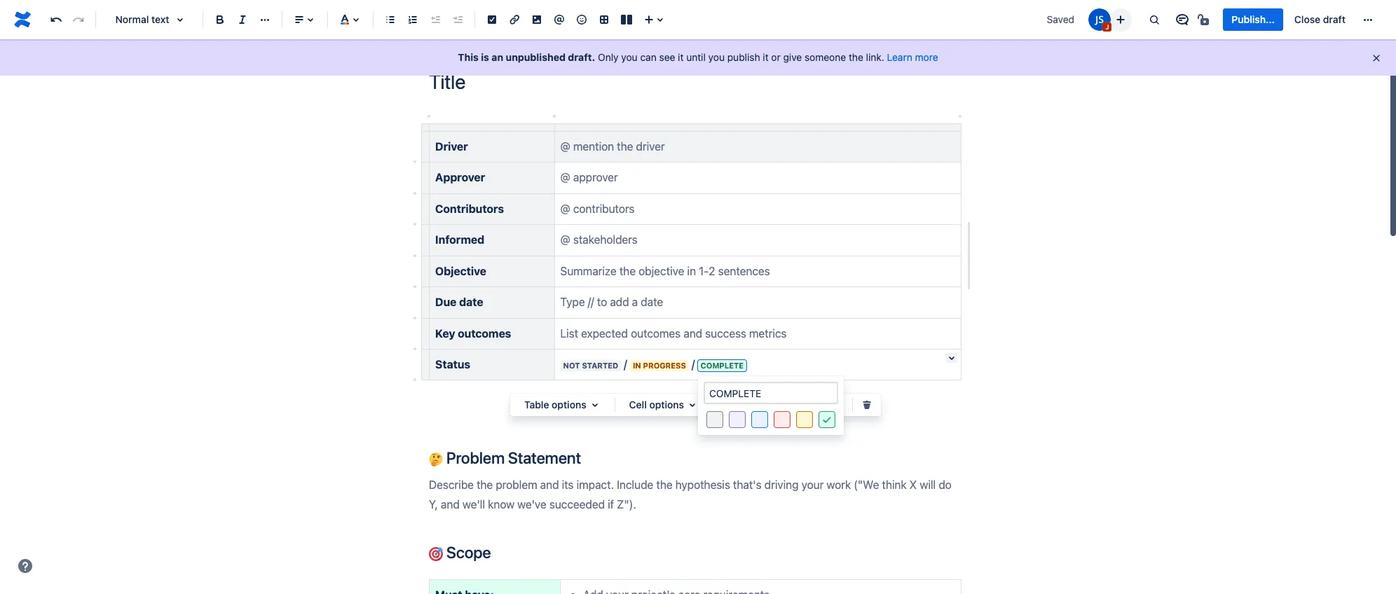 Task type: locate. For each thing, give the bounding box(es) containing it.
green image
[[820, 412, 835, 429]]

driver
[[435, 140, 468, 153]]

started
[[582, 361, 619, 370]]

2 options from the left
[[650, 399, 684, 411]]

link.
[[866, 51, 885, 63]]

normal text button
[[102, 4, 197, 35]]

expand dropdown menu image
[[587, 397, 604, 414]]

jacob simon image
[[1089, 8, 1112, 31]]

1 horizontal spatial /
[[692, 358, 695, 371]]

emoji image
[[574, 11, 590, 28]]

learn
[[887, 51, 913, 63]]

:dart: image
[[429, 548, 443, 562]]

is
[[481, 51, 489, 63]]

2 it from the left
[[763, 51, 769, 63]]

0 horizontal spatial options
[[552, 399, 587, 411]]

options right cell
[[650, 399, 684, 411]]

only
[[598, 51, 619, 63]]

close draft button
[[1287, 8, 1355, 31]]

you right until
[[709, 51, 725, 63]]

numbered list ⌘⇧7 image
[[405, 11, 421, 28]]

bullet list ⌘⇧8 image
[[382, 11, 399, 28]]

complete
[[701, 361, 744, 370]]

an
[[492, 51, 504, 63]]

text
[[152, 13, 169, 25]]

options
[[552, 399, 587, 411], [650, 399, 684, 411]]

chart image
[[773, 397, 790, 414]]

find and replace image
[[1147, 11, 1164, 28]]

/ left in
[[624, 358, 627, 371]]

options inside popup button
[[650, 399, 684, 411]]

the
[[849, 51, 864, 63]]

Set a status field
[[705, 384, 837, 403]]

bold ⌘b image
[[212, 11, 229, 28]]

manage connected data image
[[802, 397, 818, 414]]

1 horizontal spatial you
[[709, 51, 725, 63]]

give
[[784, 51, 802, 63]]

cell
[[629, 399, 647, 411]]

options inside popup button
[[552, 399, 587, 411]]

it right see
[[678, 51, 684, 63]]

see
[[660, 51, 676, 63]]

/
[[624, 358, 627, 371], [692, 358, 695, 371]]

1 horizontal spatial options
[[650, 399, 684, 411]]

it
[[678, 51, 684, 63], [763, 51, 769, 63]]

you
[[622, 51, 638, 63], [709, 51, 725, 63]]

/ right progress
[[692, 358, 695, 371]]

confluence image
[[11, 8, 34, 31], [11, 8, 34, 31]]

:thinking: image
[[429, 453, 443, 467], [429, 453, 443, 467]]

this
[[458, 51, 479, 63]]

draft.
[[568, 51, 596, 63]]

not
[[563, 361, 580, 370]]

0 horizontal spatial it
[[678, 51, 684, 63]]

saved
[[1047, 13, 1075, 25]]

someone
[[805, 51, 847, 63]]

outdent ⇧tab image
[[427, 11, 444, 28]]

0 horizontal spatial /
[[624, 358, 627, 371]]

it left or
[[763, 51, 769, 63]]

table options
[[525, 399, 587, 411]]

more image
[[1360, 11, 1377, 28]]

cell options
[[629, 399, 684, 411]]

add image, video, or file image
[[529, 11, 546, 28]]

align left image
[[291, 11, 308, 28]]

indent tab image
[[450, 11, 466, 28]]

1 options from the left
[[552, 399, 587, 411]]

publish... button
[[1224, 8, 1284, 31]]

you left can
[[622, 51, 638, 63]]

objective
[[435, 265, 487, 277]]

comment icon image
[[1175, 11, 1192, 28]]

1 horizontal spatial it
[[763, 51, 769, 63]]

0 horizontal spatial you
[[622, 51, 638, 63]]

options right the table
[[552, 399, 587, 411]]

not started / in progress / complete
[[563, 358, 744, 371]]

key
[[435, 327, 455, 340]]

more
[[916, 51, 939, 63]]



Task type: describe. For each thing, give the bounding box(es) containing it.
close draft
[[1295, 13, 1346, 25]]

cell background image
[[738, 397, 755, 414]]

statement
[[508, 449, 581, 468]]

until
[[687, 51, 706, 63]]

problem
[[447, 449, 505, 468]]

or
[[772, 51, 781, 63]]

more formatting image
[[257, 11, 273, 28]]

undo ⌘z image
[[48, 11, 65, 28]]

status
[[435, 358, 471, 371]]

options for cell options
[[650, 399, 684, 411]]

table
[[525, 399, 549, 411]]

outcomes
[[458, 327, 512, 340]]

publish...
[[1232, 13, 1275, 25]]

normal text
[[115, 13, 169, 25]]

contributors
[[435, 203, 504, 215]]

mention image
[[551, 11, 568, 28]]

this is an unpublished draft. only you can see it until you publish it or give someone the link. learn more
[[458, 51, 939, 63]]

unpublished
[[506, 51, 566, 63]]

options for table options
[[552, 399, 587, 411]]

layouts image
[[619, 11, 635, 28]]

1 / from the left
[[624, 358, 627, 371]]

2 you from the left
[[709, 51, 725, 63]]

key outcomes
[[435, 327, 512, 340]]

Give this page a title text field
[[429, 70, 962, 93]]

due date
[[435, 296, 484, 309]]

:dart: image
[[429, 548, 443, 562]]

close
[[1295, 13, 1321, 25]]

can
[[641, 51, 657, 63]]

copy image
[[830, 397, 847, 414]]

table image
[[596, 11, 613, 28]]

expand dropdown menu image
[[684, 397, 701, 414]]

normal
[[115, 13, 149, 25]]

approver
[[435, 171, 485, 184]]

remove image
[[859, 397, 876, 414]]

publish
[[728, 51, 761, 63]]

date
[[459, 296, 484, 309]]

1 you from the left
[[622, 51, 638, 63]]

problem statement
[[443, 449, 581, 468]]

table options button
[[516, 397, 609, 414]]

link image
[[506, 11, 523, 28]]

progress
[[643, 361, 686, 370]]

redo ⌘⇧z image
[[70, 11, 87, 28]]

cell options button
[[621, 397, 707, 414]]

Main content area, start typing to enter text. text field
[[421, 114, 972, 595]]

learn more link
[[887, 51, 939, 63]]

action item image
[[484, 11, 501, 28]]

help image
[[17, 558, 34, 575]]

informed
[[435, 234, 485, 246]]

no restrictions image
[[1197, 11, 1214, 28]]

1 it from the left
[[678, 51, 684, 63]]

draft
[[1324, 13, 1346, 25]]

invite to edit image
[[1113, 11, 1130, 28]]

in
[[633, 361, 641, 370]]

dismiss image
[[1372, 53, 1383, 64]]

italic ⌘i image
[[234, 11, 251, 28]]

scope
[[443, 544, 491, 563]]

due
[[435, 296, 457, 309]]

2 / from the left
[[692, 358, 695, 371]]



Task type: vqa. For each thing, say whether or not it's contained in the screenshot.
9th Promote from the top
no



